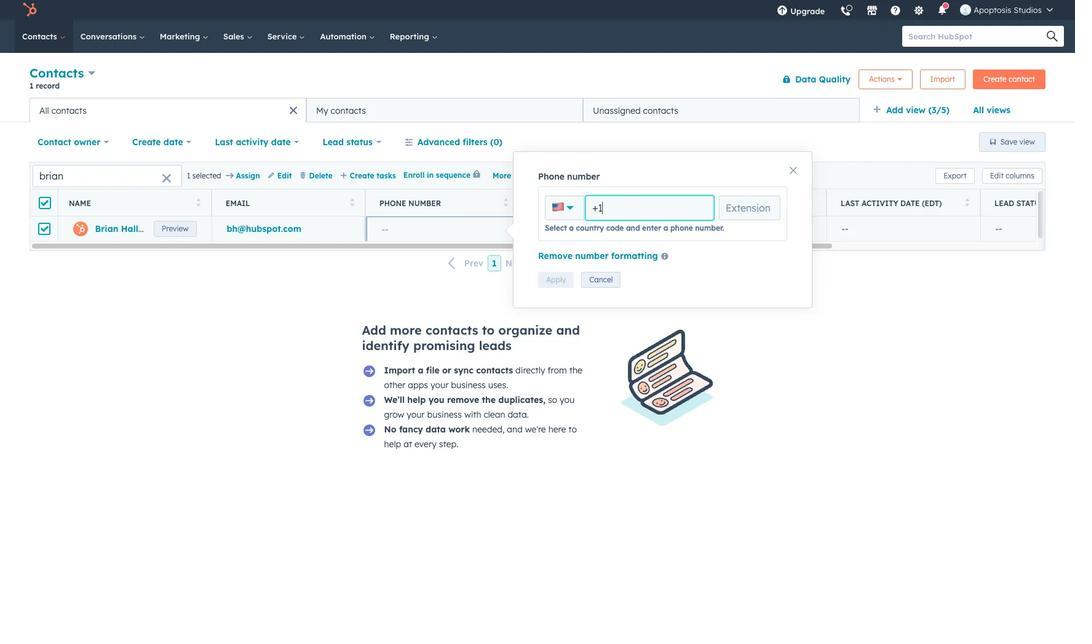 Task type: locate. For each thing, give the bounding box(es) containing it.
press to sort. image for last activity date (edt)
[[965, 198, 970, 206]]

(3/5)
[[929, 105, 950, 116]]

🇺🇸
[[552, 199, 565, 215]]

0 horizontal spatial last
[[215, 137, 233, 148]]

0 horizontal spatial import
[[384, 365, 415, 376]]

1 horizontal spatial a
[[569, 223, 574, 233]]

unassigned inside unassigned contacts button
[[593, 105, 641, 116]]

3 - from the left
[[842, 223, 845, 234]]

None telephone field
[[586, 196, 714, 220]]

2 you from the left
[[560, 394, 575, 405]]

press to sort. image
[[350, 198, 354, 206], [504, 198, 508, 206], [965, 198, 970, 206]]

1 horizontal spatial help
[[407, 394, 426, 405]]

1 horizontal spatial edit
[[990, 171, 1004, 180]]

add down actions 'popup button'
[[887, 105, 904, 116]]

1 left the selected
[[187, 171, 190, 180]]

import a file or sync contacts
[[384, 365, 513, 376]]

or
[[442, 365, 452, 376]]

0 vertical spatial owner
[[74, 137, 100, 148]]

bh@hubspot.com link
[[227, 223, 301, 234]]

create inside popup button
[[132, 137, 161, 148]]

last for last activity date
[[215, 137, 233, 148]]

notifications button
[[932, 0, 953, 20]]

press to sort. element down 1 selected
[[196, 198, 201, 208]]

0 horizontal spatial create
[[132, 137, 161, 148]]

select
[[545, 223, 567, 233]]

export
[[944, 171, 967, 180]]

marketing
[[160, 31, 202, 41]]

all left views
[[973, 105, 984, 116]]

1 horizontal spatial owner
[[571, 198, 600, 208]]

2 press to sort. image from the left
[[504, 198, 508, 206]]

a left file
[[418, 365, 424, 376]]

unassigned for unassigned contacts
[[593, 105, 641, 116]]

phone down tasks
[[380, 198, 406, 208]]

contacts for unassigned contacts
[[643, 105, 679, 116]]

close image
[[790, 167, 797, 174]]

Extension text field
[[719, 196, 781, 220]]

1 press to sort. image from the left
[[350, 198, 354, 206]]

1 - from the left
[[688, 223, 692, 234]]

data quality
[[795, 74, 851, 85]]

0 horizontal spatial phone
[[380, 198, 406, 208]]

reporting link
[[383, 20, 445, 53]]

all contacts
[[39, 105, 87, 116]]

bh@hubspot.com
[[227, 223, 301, 234]]

a right enter at the right top of page
[[664, 223, 668, 233]]

date right activity
[[271, 137, 291, 148]]

0 vertical spatial last
[[215, 137, 233, 148]]

-- left number.
[[688, 223, 695, 234]]

1 inside button
[[492, 258, 497, 269]]

and down data.
[[507, 424, 523, 435]]

every
[[415, 439, 437, 450]]

1 vertical spatial phone
[[380, 198, 406, 208]]

lead
[[323, 137, 344, 148], [995, 198, 1015, 208]]

1 vertical spatial lead
[[995, 198, 1015, 208]]

-- button
[[981, 217, 1075, 241]]

1 vertical spatial and
[[556, 322, 580, 338]]

2 horizontal spatial create
[[984, 74, 1007, 83]]

contacts up record in the left top of the page
[[30, 65, 84, 81]]

1 horizontal spatial press to sort. image
[[657, 198, 662, 206]]

0 horizontal spatial all
[[39, 105, 49, 116]]

assign
[[236, 171, 260, 180]]

1 horizontal spatial contact owner
[[533, 198, 600, 208]]

all down 1 record at the top left
[[39, 105, 49, 116]]

conversations
[[80, 31, 139, 41]]

the right from at the right bottom of page
[[569, 365, 583, 376]]

unassigned inside 'unassigned' button
[[534, 223, 582, 234]]

my
[[316, 105, 328, 116]]

add inside popup button
[[887, 105, 904, 116]]

owner up country
[[571, 198, 600, 208]]

status
[[347, 137, 373, 148]]

2 vertical spatial and
[[507, 424, 523, 435]]

press to sort. image down 1 selected
[[196, 198, 201, 206]]

3 -- from the left
[[996, 223, 1003, 234]]

0 horizontal spatial press to sort. image
[[350, 198, 354, 206]]

unassigned contacts button
[[583, 98, 860, 122]]

select a country code and enter a phone number.
[[545, 223, 724, 233]]

contacts down hubspot link
[[22, 31, 60, 41]]

pagination navigation
[[441, 255, 552, 272]]

press to sort. image
[[196, 198, 201, 206], [657, 198, 662, 206]]

0 vertical spatial 1
[[30, 81, 34, 90]]

1 horizontal spatial create
[[350, 171, 374, 180]]

-- down lead status
[[996, 223, 1003, 234]]

1 vertical spatial contact owner
[[533, 198, 600, 208]]

3 press to sort. element from the left
[[504, 198, 508, 208]]

5 - from the left
[[996, 223, 999, 234]]

import up other on the bottom left
[[384, 365, 415, 376]]

tasks
[[377, 171, 396, 180]]

1 inside contacts 'banner'
[[30, 81, 34, 90]]

0 vertical spatial contact owner
[[38, 137, 100, 148]]

number
[[567, 171, 600, 182], [575, 250, 609, 261]]

a for import a file or sync contacts
[[418, 365, 424, 376]]

2 press to sort. element from the left
[[350, 198, 354, 208]]

1 horizontal spatial add
[[887, 105, 904, 116]]

0 horizontal spatial contact owner
[[38, 137, 100, 148]]

1 vertical spatial business
[[427, 409, 462, 420]]

1 -- from the left
[[688, 223, 695, 234]]

and right code
[[626, 223, 640, 233]]

1 vertical spatial import
[[384, 365, 415, 376]]

0 vertical spatial import
[[931, 74, 955, 83]]

to inside needed, and we're here to help at every step.
[[569, 424, 577, 435]]

100 per page button
[[552, 251, 634, 276]]

2 edit from the left
[[990, 171, 1004, 180]]

service
[[267, 31, 299, 41]]

1 horizontal spatial date
[[271, 137, 291, 148]]

and
[[626, 223, 640, 233], [556, 322, 580, 338], [507, 424, 523, 435]]

(0)
[[490, 137, 503, 148]]

1 vertical spatial unassigned
[[534, 223, 582, 234]]

1 left record in the left top of the page
[[30, 81, 34, 90]]

create left tasks
[[350, 171, 374, 180]]

apoptosis studios button
[[953, 0, 1061, 20]]

create for create date
[[132, 137, 161, 148]]

create down all contacts button
[[132, 137, 161, 148]]

1 horizontal spatial unassigned
[[593, 105, 641, 116]]

1 vertical spatial 1
[[187, 171, 190, 180]]

0 horizontal spatial your
[[407, 409, 425, 420]]

business up we'll help you remove the duplicates,
[[451, 380, 486, 391]]

contact owner down all contacts
[[38, 137, 100, 148]]

0 vertical spatial help
[[407, 394, 426, 405]]

lead for lead status
[[995, 198, 1015, 208]]

0 horizontal spatial to
[[482, 322, 495, 338]]

view for save
[[1020, 137, 1035, 146]]

menu
[[770, 0, 1061, 24]]

grow
[[384, 409, 404, 420]]

press to sort. element for phone number
[[504, 198, 508, 208]]

help down apps
[[407, 394, 426, 405]]

2 vertical spatial 1
[[492, 258, 497, 269]]

date down all contacts button
[[164, 137, 183, 148]]

and up from at the right bottom of page
[[556, 322, 580, 338]]

0 vertical spatial to
[[482, 322, 495, 338]]

marketplaces image
[[867, 6, 878, 17]]

clean
[[484, 409, 505, 420]]

1 horizontal spatial your
[[431, 380, 449, 391]]

1 horizontal spatial and
[[556, 322, 580, 338]]

0 horizontal spatial a
[[418, 365, 424, 376]]

phone number
[[538, 171, 600, 182]]

0 vertical spatial the
[[569, 365, 583, 376]]

brian
[[95, 223, 118, 234]]

4 - from the left
[[845, 223, 849, 234]]

2 all from the left
[[39, 105, 49, 116]]

with
[[464, 409, 481, 420]]

company
[[724, 198, 762, 208]]

to left "organize"
[[482, 322, 495, 338]]

contacts inside add more contacts to organize and identify promising leads
[[426, 322, 478, 338]]

4 press to sort. element from the left
[[657, 198, 662, 208]]

contacts
[[22, 31, 60, 41], [30, 65, 84, 81]]

1 vertical spatial add
[[362, 322, 386, 338]]

1 edit from the left
[[277, 171, 292, 180]]

and inside add more contacts to organize and identify promising leads
[[556, 322, 580, 338]]

the up clean
[[482, 394, 496, 405]]

prev button
[[441, 255, 488, 272]]

add
[[887, 105, 904, 116], [362, 322, 386, 338]]

press to sort. element down the create tasks button on the top left
[[350, 198, 354, 208]]

0 horizontal spatial help
[[384, 439, 401, 450]]

your down file
[[431, 380, 449, 391]]

1 vertical spatial last
[[841, 198, 860, 208]]

to right here
[[569, 424, 577, 435]]

no fancy data work
[[384, 424, 470, 435]]

0 vertical spatial your
[[431, 380, 449, 391]]

0 horizontal spatial edit
[[277, 171, 292, 180]]

press to sort. element
[[196, 198, 201, 208], [350, 198, 354, 208], [504, 198, 508, 208], [657, 198, 662, 208], [965, 198, 970, 208]]

2 horizontal spatial --
[[996, 223, 1003, 234]]

create left contact
[[984, 74, 1007, 83]]

0 vertical spatial add
[[887, 105, 904, 116]]

date
[[164, 137, 183, 148], [271, 137, 291, 148]]

0 horizontal spatial press to sort. image
[[196, 198, 201, 206]]

you left remove
[[429, 394, 445, 405]]

a right select
[[569, 223, 574, 233]]

marketing link
[[152, 20, 216, 53]]

calling icon button
[[836, 1, 857, 19]]

last inside popup button
[[215, 137, 233, 148]]

0 vertical spatial business
[[451, 380, 486, 391]]

0 horizontal spatial you
[[429, 394, 445, 405]]

phone for phone number
[[538, 171, 565, 182]]

1 vertical spatial the
[[482, 394, 496, 405]]

edit for edit columns
[[990, 171, 1004, 180]]

1 vertical spatial contact
[[533, 198, 569, 208]]

1 for 1
[[492, 258, 497, 269]]

2 - from the left
[[692, 223, 695, 234]]

0 vertical spatial contact
[[38, 137, 71, 148]]

0 horizontal spatial contact
[[38, 137, 71, 148]]

add inside add more contacts to organize and identify promising leads
[[362, 322, 386, 338]]

press to sort. image down 'export' 'button'
[[965, 198, 970, 206]]

menu containing apoptosis studios
[[770, 0, 1061, 24]]

1 horizontal spatial last
[[841, 198, 860, 208]]

phone
[[538, 171, 565, 182], [380, 198, 406, 208]]

contact up select
[[533, 198, 569, 208]]

enroll
[[403, 171, 425, 180]]

work
[[449, 424, 470, 435]]

automation link
[[313, 20, 383, 53]]

1 horizontal spatial --
[[842, 223, 849, 234]]

1 vertical spatial your
[[407, 409, 425, 420]]

apps
[[408, 380, 428, 391]]

all inside button
[[39, 105, 49, 116]]

your inside the so you grow your business with clean data.
[[407, 409, 425, 420]]

0 horizontal spatial unassigned
[[534, 223, 582, 234]]

1 horizontal spatial lead
[[995, 198, 1015, 208]]

view right save
[[1020, 137, 1035, 146]]

1 vertical spatial to
[[569, 424, 577, 435]]

1 horizontal spatial import
[[931, 74, 955, 83]]

0 vertical spatial and
[[626, 223, 640, 233]]

press to sort. element up enter at the right top of page
[[657, 198, 662, 208]]

1 all from the left
[[973, 105, 984, 116]]

enter
[[642, 223, 661, 233]]

here
[[549, 424, 566, 435]]

import up "(3/5)"
[[931, 74, 955, 83]]

1 right prev
[[492, 258, 497, 269]]

press to sort. element down 'export' 'button'
[[965, 198, 970, 208]]

contact owner down phone number
[[533, 198, 600, 208]]

create for create tasks
[[350, 171, 374, 180]]

lead inside popup button
[[323, 137, 344, 148]]

remove
[[447, 394, 479, 405]]

edit left delete button
[[277, 171, 292, 180]]

1 vertical spatial number
[[575, 250, 609, 261]]

your up fancy
[[407, 409, 425, 420]]

phone
[[671, 223, 693, 233]]

and inside needed, and we're here to help at every step.
[[507, 424, 523, 435]]

phone up 🇺🇸
[[538, 171, 565, 182]]

view left "(3/5)"
[[906, 105, 926, 116]]

press to sort. image for 5th press to sort. element from right
[[196, 198, 201, 206]]

1 horizontal spatial view
[[1020, 137, 1035, 146]]

contact down all contacts
[[38, 137, 71, 148]]

all
[[973, 105, 984, 116], [39, 105, 49, 116]]

business inside the so you grow your business with clean data.
[[427, 409, 462, 420]]

0 horizontal spatial owner
[[74, 137, 100, 148]]

1 vertical spatial help
[[384, 439, 401, 450]]

0 horizontal spatial date
[[164, 137, 183, 148]]

2 press to sort. image from the left
[[657, 198, 662, 206]]

100
[[560, 258, 576, 269]]

0 horizontal spatial add
[[362, 322, 386, 338]]

help down no
[[384, 439, 401, 450]]

help inside needed, and we're here to help at every step.
[[384, 439, 401, 450]]

add left more
[[362, 322, 386, 338]]

1 press to sort. element from the left
[[196, 198, 201, 208]]

0 vertical spatial view
[[906, 105, 926, 116]]

1 vertical spatial contacts
[[30, 65, 84, 81]]

Search HubSpot search field
[[903, 26, 1053, 47]]

primary company
[[687, 198, 762, 208]]

0 vertical spatial create
[[984, 74, 1007, 83]]

my contacts button
[[306, 98, 583, 122]]

contacts link
[[15, 20, 73, 53]]

2 vertical spatial create
[[350, 171, 374, 180]]

-- down last activity date (edt)
[[842, 223, 849, 234]]

-- inside button
[[996, 223, 1003, 234]]

create inside button
[[984, 74, 1007, 83]]

1 horizontal spatial 1
[[187, 171, 190, 180]]

view inside 'save view' button
[[1020, 137, 1035, 146]]

0 vertical spatial phone
[[538, 171, 565, 182]]

5 press to sort. element from the left
[[965, 198, 970, 208]]

1 horizontal spatial phone
[[538, 171, 565, 182]]

2 horizontal spatial press to sort. image
[[965, 198, 970, 206]]

contact
[[38, 137, 71, 148], [533, 198, 569, 208]]

contact inside contact owner popup button
[[38, 137, 71, 148]]

fancy
[[399, 424, 423, 435]]

1 vertical spatial view
[[1020, 137, 1035, 146]]

press to sort. image up enter at the right top of page
[[657, 198, 662, 206]]

import for import a file or sync contacts
[[384, 365, 415, 376]]

0 horizontal spatial and
[[507, 424, 523, 435]]

business up data
[[427, 409, 462, 420]]

0 vertical spatial number
[[567, 171, 600, 182]]

create inside button
[[350, 171, 374, 180]]

owner up search name, phone, email addresses, or company search field
[[74, 137, 100, 148]]

view inside 'add view (3/5)' popup button
[[906, 105, 926, 116]]

import for import
[[931, 74, 955, 83]]

1 vertical spatial create
[[132, 137, 161, 148]]

upgrade image
[[777, 6, 788, 17]]

1 horizontal spatial you
[[560, 394, 575, 405]]

press to sort. image down the create tasks button on the top left
[[350, 198, 354, 206]]

0 vertical spatial unassigned
[[593, 105, 641, 116]]

needed, and we're here to help at every step.
[[384, 424, 577, 450]]

import inside button
[[931, 74, 955, 83]]

1 horizontal spatial all
[[973, 105, 984, 116]]

-
[[688, 223, 692, 234], [692, 223, 695, 234], [842, 223, 845, 234], [845, 223, 849, 234], [996, 223, 999, 234], [999, 223, 1003, 234]]

1 press to sort. image from the left
[[196, 198, 201, 206]]

number inside button
[[575, 250, 609, 261]]

0 horizontal spatial lead
[[323, 137, 344, 148]]

brian halligan (sample contact)
[[95, 223, 235, 234]]

business inside directly from the other apps your business uses.
[[451, 380, 486, 391]]

lead status
[[323, 137, 373, 148]]

create contact button
[[973, 69, 1046, 89]]

0 horizontal spatial 1
[[30, 81, 34, 90]]

press to sort. image down the more popup button
[[504, 198, 508, 206]]

search image
[[1047, 31, 1058, 42]]

import
[[931, 74, 955, 83], [384, 365, 415, 376]]

3 press to sort. image from the left
[[965, 198, 970, 206]]

last activity date (edt)
[[841, 198, 942, 208]]

1 horizontal spatial press to sort. image
[[504, 198, 508, 206]]

1 horizontal spatial the
[[569, 365, 583, 376]]

prev
[[464, 258, 484, 269]]

apply button
[[538, 272, 574, 288]]

preview
[[162, 224, 189, 233]]

0 vertical spatial lead
[[323, 137, 344, 148]]

2 horizontal spatial 1
[[492, 258, 497, 269]]

unassigned
[[593, 105, 641, 116], [534, 223, 582, 234]]

owner
[[74, 137, 100, 148], [571, 198, 600, 208]]

selected
[[192, 171, 221, 180]]

you right the so
[[560, 394, 575, 405]]

contacts button
[[30, 64, 95, 82]]

unassigned button
[[519, 217, 673, 241]]

data
[[426, 424, 446, 435]]

edit columns button
[[982, 168, 1043, 184]]

0 horizontal spatial --
[[688, 223, 695, 234]]

edit left columns
[[990, 171, 1004, 180]]

press to sort. element down the more popup button
[[504, 198, 508, 208]]

directly
[[516, 365, 545, 376]]

view
[[906, 105, 926, 116], [1020, 137, 1035, 146]]

0 horizontal spatial view
[[906, 105, 926, 116]]

1 horizontal spatial to
[[569, 424, 577, 435]]

no
[[384, 424, 397, 435]]



Task type: describe. For each thing, give the bounding box(es) containing it.
per
[[579, 258, 593, 269]]

lead for lead status
[[323, 137, 344, 148]]

last activity date
[[215, 137, 291, 148]]

lead status
[[995, 198, 1045, 208]]

all for all contacts
[[39, 105, 49, 116]]

reporting
[[390, 31, 432, 41]]

remove number formatting button
[[538, 241, 674, 265]]

notifications image
[[937, 6, 948, 17]]

advanced filters (0)
[[418, 137, 503, 148]]

primary company column header
[[673, 189, 827, 217]]

uses.
[[488, 380, 508, 391]]

press to sort. image for phone number
[[504, 198, 508, 206]]

a for select a country code and enter a phone number.
[[569, 223, 574, 233]]

0 horizontal spatial the
[[482, 394, 496, 405]]

more
[[390, 322, 422, 338]]

we'll help you remove the duplicates,
[[384, 394, 546, 405]]

views
[[987, 105, 1011, 116]]

code
[[606, 223, 624, 233]]

create date button
[[124, 130, 200, 154]]

apply
[[546, 275, 566, 284]]

all for all views
[[973, 105, 984, 116]]

press to sort. element for last activity date (edt)
[[965, 198, 970, 208]]

edit for edit
[[277, 171, 292, 180]]

at
[[404, 439, 412, 450]]

unassigned for unassigned
[[534, 223, 582, 234]]

preview button
[[154, 221, 197, 237]]

1 selected
[[187, 171, 221, 180]]

status
[[1017, 198, 1045, 208]]

press to sort. image for email
[[350, 198, 354, 206]]

studios
[[1014, 5, 1042, 15]]

your inside directly from the other apps your business uses.
[[431, 380, 449, 391]]

contact owner inside popup button
[[38, 137, 100, 148]]

number.
[[695, 223, 724, 233]]

contacts banner
[[30, 63, 1046, 98]]

last for last activity date (edt)
[[841, 198, 860, 208]]

create tasks
[[350, 171, 396, 180]]

apoptosis studios
[[974, 5, 1042, 15]]

add view (3/5) button
[[865, 98, 965, 122]]

primary
[[687, 198, 722, 208]]

add for add view (3/5)
[[887, 105, 904, 116]]

other
[[384, 380, 406, 391]]

step.
[[439, 439, 459, 450]]

so you grow your business with clean data.
[[384, 394, 575, 420]]

2 horizontal spatial and
[[626, 223, 640, 233]]

help button
[[885, 0, 906, 20]]

quality
[[819, 74, 851, 85]]

(sample
[[160, 223, 196, 234]]

6 - from the left
[[999, 223, 1003, 234]]

file
[[426, 365, 440, 376]]

hubspot image
[[22, 2, 37, 17]]

delete
[[309, 171, 333, 180]]

press to sort. element for email
[[350, 198, 354, 208]]

directly from the other apps your business uses.
[[384, 365, 583, 391]]

enroll in sequence button
[[403, 170, 485, 181]]

halligan
[[121, 223, 158, 234]]

bh@hubspot.com button
[[212, 217, 365, 241]]

(edt)
[[922, 198, 942, 208]]

contacts for my contacts
[[331, 105, 366, 116]]

1 horizontal spatial contact
[[533, 198, 569, 208]]

create for create contact
[[984, 74, 1007, 83]]

save
[[1001, 137, 1018, 146]]

view for add
[[906, 105, 926, 116]]

actions button
[[859, 69, 913, 89]]

add for add more contacts to organize and identify promising leads
[[362, 322, 386, 338]]

Search name, phone, email addresses, or company search field
[[33, 165, 182, 187]]

contacts inside popup button
[[30, 65, 84, 81]]

country
[[576, 223, 604, 233]]

filters
[[463, 137, 488, 148]]

we're
[[525, 424, 546, 435]]

data quality button
[[774, 67, 851, 91]]

create date
[[132, 137, 183, 148]]

number for remove
[[575, 250, 609, 261]]

name
[[69, 198, 91, 208]]

2 -- from the left
[[842, 223, 849, 234]]

0 vertical spatial contacts
[[22, 31, 60, 41]]

edit columns
[[990, 171, 1035, 180]]

all views link
[[965, 98, 1019, 122]]

formatting
[[611, 250, 658, 261]]

activity
[[236, 137, 269, 148]]

my contacts
[[316, 105, 366, 116]]

2 date from the left
[[271, 137, 291, 148]]

contact owner button
[[30, 130, 117, 154]]

owner inside popup button
[[74, 137, 100, 148]]

1 for 1 selected
[[187, 171, 190, 180]]

date
[[901, 198, 920, 208]]

1 you from the left
[[429, 394, 445, 405]]

1 date from the left
[[164, 137, 183, 148]]

data
[[795, 74, 817, 85]]

add view (3/5)
[[887, 105, 950, 116]]

calling icon image
[[841, 6, 852, 17]]

duplicates,
[[498, 394, 546, 405]]

1 vertical spatial owner
[[571, 198, 600, 208]]

phone for phone number
[[380, 198, 406, 208]]

unassigned contacts
[[593, 105, 679, 116]]

page
[[596, 258, 618, 269]]

phone number
[[380, 198, 441, 208]]

settings image
[[914, 6, 925, 17]]

save view button
[[979, 132, 1046, 152]]

email
[[226, 198, 250, 208]]

to inside add more contacts to organize and identify promising leads
[[482, 322, 495, 338]]

press to sort. image for press to sort. element for contact owner
[[657, 198, 662, 206]]

export button
[[936, 168, 975, 184]]

the inside directly from the other apps your business uses.
[[569, 365, 583, 376]]

next button
[[501, 255, 552, 272]]

advanced
[[418, 137, 460, 148]]

number for phone
[[567, 171, 600, 182]]

tara schultz image
[[960, 4, 972, 15]]

data.
[[508, 409, 529, 420]]

marketplaces button
[[860, 0, 885, 20]]

advanced filters (0) button
[[397, 130, 511, 154]]

create tasks button
[[340, 170, 396, 181]]

enroll in sequence
[[403, 171, 471, 180]]

assign button
[[226, 170, 260, 181]]

2 horizontal spatial a
[[664, 223, 668, 233]]

apoptosis
[[974, 5, 1012, 15]]

all contacts button
[[30, 98, 306, 122]]

press to sort. element for contact owner
[[657, 198, 662, 208]]

cancel button
[[581, 272, 621, 288]]

in
[[427, 171, 434, 180]]

settings link
[[906, 0, 932, 20]]

contacts for all contacts
[[51, 105, 87, 116]]

1 for 1 record
[[30, 81, 34, 90]]

record
[[36, 81, 60, 90]]

help image
[[890, 6, 901, 17]]

-- text field
[[382, 223, 503, 236]]

you inside the so you grow your business with clean data.
[[560, 394, 575, 405]]

clear input image
[[162, 174, 172, 184]]



Task type: vqa. For each thing, say whether or not it's contained in the screenshot.
left MM/DD/YYYY text box
no



